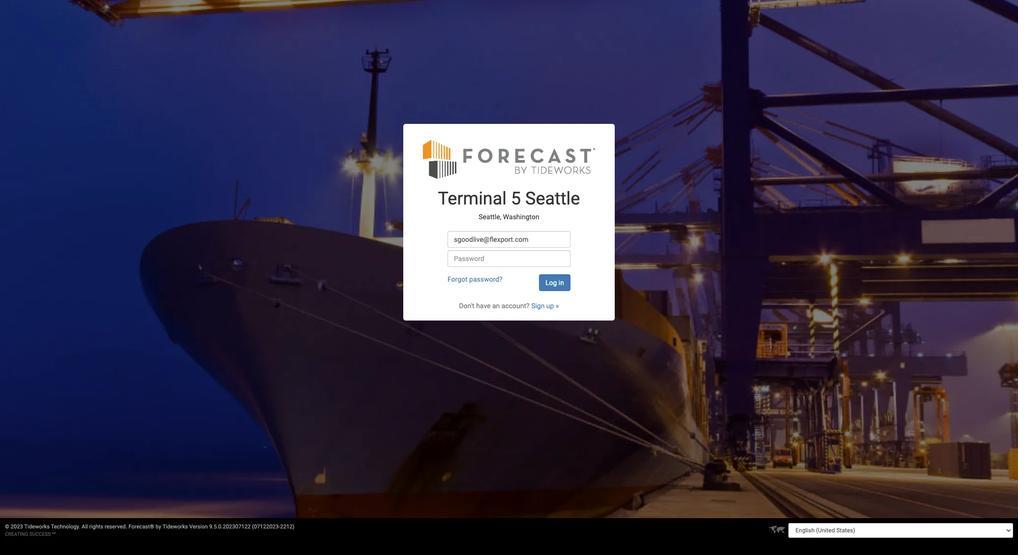 Task type: locate. For each thing, give the bounding box(es) containing it.
account?
[[502, 302, 530, 310]]

up
[[546, 302, 554, 310]]

2212)
[[280, 524, 294, 530]]

℠
[[52, 532, 56, 537]]

2023
[[11, 524, 23, 530]]

have
[[476, 302, 491, 310]]

forgot password? link
[[448, 275, 502, 283]]

© 2023 tideworks technology. all rights reserved. forecast® by tideworks version 9.5.0.202307122 (07122023-2212) creating success ℠
[[5, 524, 294, 537]]

0 horizontal spatial tideworks
[[24, 524, 50, 530]]

version
[[189, 524, 208, 530]]

all
[[82, 524, 88, 530]]

tideworks right by
[[162, 524, 188, 530]]

(07122023-
[[252, 524, 280, 530]]

success
[[29, 532, 51, 537]]

log in button
[[539, 274, 571, 291]]

terminal
[[438, 188, 507, 209]]

an
[[492, 302, 500, 310]]

»
[[556, 302, 559, 310]]

tideworks up success
[[24, 524, 50, 530]]

rights
[[89, 524, 103, 530]]

1 tideworks from the left
[[24, 524, 50, 530]]

creating
[[5, 532, 28, 537]]

sign up » link
[[531, 302, 559, 310]]

9.5.0.202307122
[[209, 524, 251, 530]]

terminal 5 seattle seattle, washington
[[438, 188, 580, 221]]

forgot password? log in
[[448, 275, 564, 287]]

tideworks
[[24, 524, 50, 530], [162, 524, 188, 530]]

don't have an account? sign up »
[[459, 302, 559, 310]]

1 horizontal spatial tideworks
[[162, 524, 188, 530]]

forecast® by tideworks image
[[423, 139, 595, 179]]



Task type: describe. For each thing, give the bounding box(es) containing it.
©
[[5, 524, 9, 530]]

seattle
[[525, 188, 580, 209]]

reserved.
[[105, 524, 127, 530]]

technology.
[[51, 524, 80, 530]]

Password password field
[[448, 250, 571, 267]]

forgot
[[448, 275, 468, 283]]

5
[[511, 188, 521, 209]]

washington
[[503, 213, 539, 221]]

2 tideworks from the left
[[162, 524, 188, 530]]

forecast®
[[129, 524, 154, 530]]

seattle,
[[479, 213, 501, 221]]

don't
[[459, 302, 474, 310]]

by
[[156, 524, 161, 530]]

in
[[559, 279, 564, 287]]

Email or username text field
[[448, 231, 571, 248]]

sign
[[531, 302, 545, 310]]

password?
[[469, 275, 502, 283]]

log
[[545, 279, 557, 287]]



